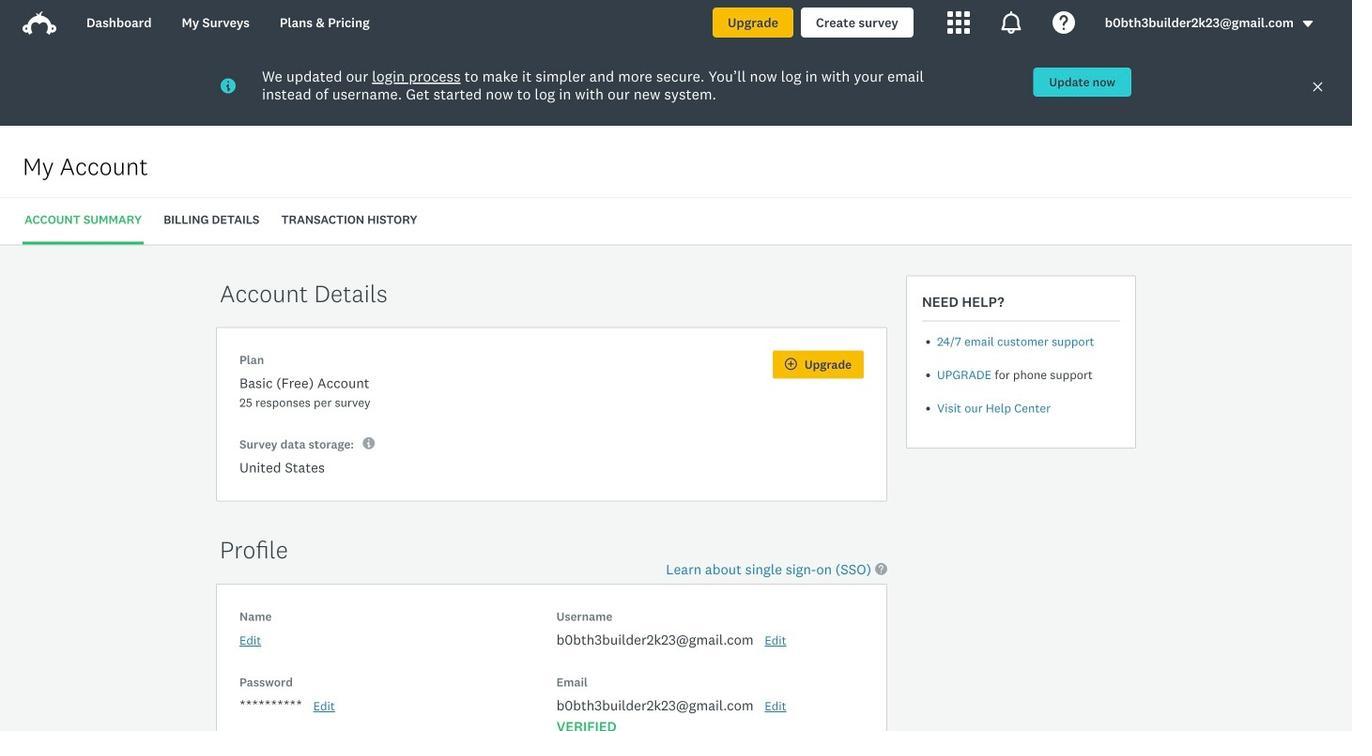 Task type: vqa. For each thing, say whether or not it's contained in the screenshot.
response based pricing icon
no



Task type: describe. For each thing, give the bounding box(es) containing it.
surveymonkey logo image
[[23, 11, 56, 35]]

help icon image
[[1053, 11, 1075, 34]]

1 products icon image from the left
[[948, 11, 970, 34]]

dropdown arrow image
[[1302, 17, 1315, 31]]

x image
[[1312, 81, 1325, 93]]



Task type: locate. For each thing, give the bounding box(es) containing it.
1 horizontal spatial products icon image
[[1000, 11, 1023, 34]]

0 horizontal spatial products icon image
[[948, 11, 970, 34]]

2 products icon image from the left
[[1000, 11, 1023, 34]]

products icon image
[[948, 11, 970, 34], [1000, 11, 1023, 34]]



